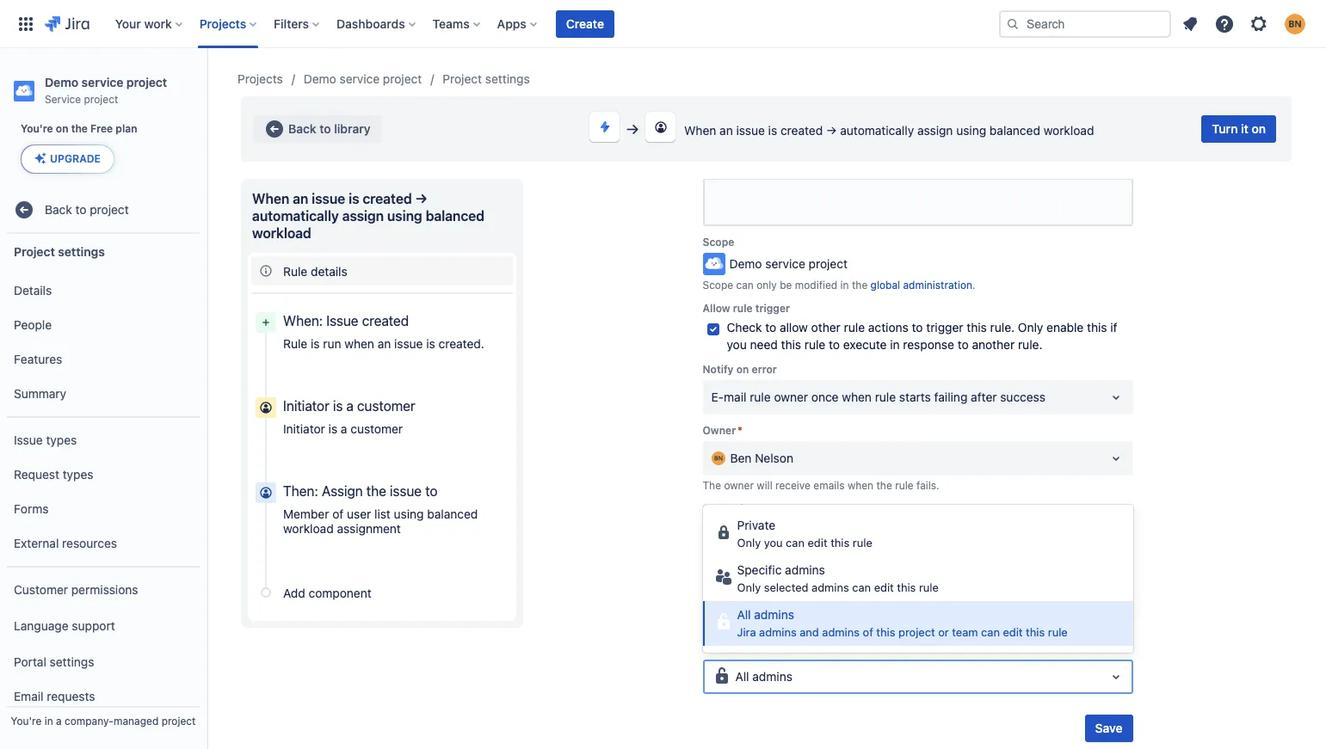 Task type: vqa. For each thing, say whether or not it's contained in the screenshot.
the Waiting for approval dropdown button
no



Task type: locate. For each thing, give the bounding box(es) containing it.
people
[[14, 317, 52, 332]]

jira for all admins jira admins and admins of this project or team can edit this rule
[[737, 626, 756, 640]]

after
[[971, 390, 997, 405]]

0 vertical spatial you're
[[21, 122, 53, 135]]

admins down private only you can edit this rule
[[785, 563, 825, 578]]

2 initiator from the top
[[283, 422, 325, 436]]

when inside "notify on error" element
[[842, 390, 872, 405]]

all down who can edit this rule? *
[[736, 670, 749, 684]]

details
[[311, 264, 348, 278]]

1 vertical spatial assign
[[342, 208, 384, 224]]

jira image
[[45, 13, 89, 34], [45, 13, 89, 34]]

demo up back to library button
[[304, 71, 336, 86]]

projects right sidebar navigation icon
[[238, 71, 283, 86]]

None text field
[[711, 450, 715, 467]]

assign
[[918, 123, 953, 138], [342, 208, 384, 224]]

2 vertical spatial an
[[378, 337, 391, 351]]

1 vertical spatial created
[[363, 191, 412, 207]]

save
[[1096, 721, 1123, 736]]

0 vertical spatial →
[[826, 123, 837, 138]]

when for e-mail rule owner once when rule starts failing after success
[[842, 390, 872, 405]]

forms link
[[7, 492, 200, 527]]

issue up 'request'
[[14, 433, 43, 447]]

edit right ago
[[808, 536, 828, 550]]

demo inside demo service project link
[[304, 71, 336, 86]]

when
[[684, 123, 717, 138], [252, 191, 290, 207]]

an inside when an issue is created → automatically assign using balanced workload
[[293, 191, 309, 207]]

0 vertical spatial when an issue is created → automatically assign using balanced workload
[[684, 123, 1094, 138]]

upgrade
[[50, 152, 101, 165]]

0 vertical spatial automatically
[[840, 123, 914, 138]]

when inside alert
[[848, 479, 874, 492]]

issue inside when: issue created rule is run when an issue is created.
[[394, 337, 423, 351]]

to inside button
[[320, 121, 331, 136]]

settings inside portal settings link
[[50, 655, 94, 669]]

external resources link
[[7, 527, 200, 561]]

nelson
[[755, 451, 794, 466]]

0 vertical spatial when
[[684, 123, 717, 138]]

jira inside the all admins jira admins and admins of this project or team can edit this rule
[[737, 626, 756, 640]]

when an issue is created → automatically assign using balanced workload
[[684, 123, 1094, 138], [252, 191, 488, 241]]

project settings link
[[443, 69, 530, 90]]

owner left once
[[774, 390, 808, 405]]

initiator down 'run'
[[283, 399, 329, 414]]

on down service
[[56, 122, 68, 135]]

demo service project up only
[[730, 256, 848, 271]]

back left library on the left
[[288, 121, 316, 136]]

the inside alert
[[877, 479, 892, 492]]

a down when: issue created rule is run when an issue is created.
[[346, 399, 354, 414]]

you're in a company-managed project
[[11, 715, 196, 728]]

demo service project up library on the left
[[304, 71, 422, 86]]

when right emails
[[848, 479, 874, 492]]

projects inside dropdown button
[[199, 16, 246, 31]]

a down 'email requests'
[[56, 715, 62, 728]]

0 vertical spatial you
[[727, 337, 747, 352]]

all admins image
[[713, 612, 734, 633], [711, 667, 732, 687]]

group containing customer permissions
[[7, 566, 200, 750]]

user inside member of user list using balanced workload assignment
[[347, 507, 371, 522]]

0 vertical spatial types
[[46, 433, 77, 447]]

in right actors
[[816, 620, 825, 633]]

in inside 'allow rule trigger check to allow other rule actions to trigger this rule.  only enable this if you need this rule to execute in response to another rule.'
[[890, 337, 900, 352]]

0 vertical spatial only
[[1018, 320, 1044, 335]]

scope
[[703, 236, 735, 249], [703, 279, 734, 292]]

0 vertical spatial all
[[737, 608, 751, 622]]

0 horizontal spatial demo
[[45, 75, 78, 90]]

email requests link
[[7, 680, 200, 714]]

→ inside when an issue is created → automatically assign using balanced workload
[[415, 191, 428, 207]]

issue up 'run'
[[326, 313, 359, 329]]

open image
[[1106, 448, 1126, 469], [1106, 667, 1126, 688]]

0 horizontal spatial an
[[293, 191, 309, 207]]

rule. right another
[[1018, 337, 1043, 352]]

automation for jira image
[[711, 578, 725, 592]]

0 horizontal spatial when
[[252, 191, 290, 207]]

rule inside learn more about rule actors in automation.
[[761, 620, 780, 633]]

0 horizontal spatial be
[[780, 279, 792, 292]]

2 horizontal spatial on
[[1252, 121, 1266, 136]]

project inside the all admins jira admins and admins of this project or team can edit this rule
[[899, 626, 935, 640]]

request types link
[[7, 458, 200, 492]]

this up actions defined in this rule will be performed by the user selected as the actor.
[[897, 581, 916, 595]]

all inside the all admins jira admins and admins of this project or team can edit this rule
[[737, 608, 751, 622]]

all
[[737, 608, 751, 622], [736, 670, 749, 684]]

open image down open icon on the right of the page
[[1106, 448, 1126, 469]]

2 open image from the top
[[1106, 667, 1126, 688]]

all for all admins jira admins and admins of this project or team can edit this rule
[[737, 608, 751, 622]]

edit right team
[[1003, 626, 1023, 640]]

rule?
[[794, 643, 819, 656]]

project down teams popup button at top left
[[443, 71, 482, 86]]

2 horizontal spatial an
[[720, 123, 733, 138]]

language support link
[[7, 608, 200, 646]]

projects for projects dropdown button
[[199, 16, 246, 31]]

when
[[345, 337, 374, 351], [842, 390, 872, 405], [848, 479, 874, 492]]

* right owner
[[738, 424, 743, 437]]

trigger down only
[[756, 302, 790, 315]]

service up only
[[766, 256, 806, 271]]

and
[[800, 626, 819, 640]]

1 horizontal spatial trigger
[[927, 320, 964, 335]]

plan
[[116, 122, 137, 135]]

of inside the all admins jira admins and admins of this project or team can edit this rule
[[863, 626, 874, 640]]

more
[[703, 620, 728, 633]]

settings image
[[1249, 13, 1270, 34]]

rule
[[733, 302, 753, 315], [844, 320, 865, 335], [805, 337, 826, 352], [750, 390, 771, 405], [875, 390, 896, 405], [895, 479, 914, 492], [853, 536, 873, 550], [919, 581, 939, 595], [814, 606, 833, 619], [761, 620, 780, 633], [1048, 626, 1068, 640]]

when: issue created rule is run when an issue is created.
[[283, 313, 484, 351]]

banner
[[0, 0, 1327, 48]]

rule down when:
[[283, 337, 308, 351]]

using inside member of user list using balanced workload assignment
[[394, 507, 424, 522]]

on
[[1252, 121, 1266, 136], [56, 122, 68, 135], [737, 363, 749, 376]]

to up response
[[912, 320, 923, 335]]

rule down other
[[805, 337, 826, 352]]

1 vertical spatial demo service project
[[730, 256, 848, 271]]

jira for automation for jira
[[816, 578, 836, 592]]

customer permissions
[[14, 582, 138, 597]]

selected down specific
[[764, 581, 809, 595]]

1 vertical spatial when
[[842, 390, 872, 405]]

admins up who can edit this rule? *
[[759, 626, 797, 640]]

0 horizontal spatial service
[[81, 75, 123, 90]]

rule up the and
[[814, 606, 833, 619]]

demo
[[304, 71, 336, 86], [45, 75, 78, 90], [730, 256, 762, 271]]

library
[[334, 121, 371, 136]]

1 vertical spatial rule
[[283, 337, 308, 351]]

0 vertical spatial demo service project
[[304, 71, 422, 86]]

project right managed
[[162, 715, 196, 728]]

jira up who can edit this rule? *
[[737, 626, 756, 640]]

email requests
[[14, 689, 95, 704]]

be right only
[[780, 279, 792, 292]]

the
[[71, 122, 88, 135], [852, 279, 868, 292], [877, 479, 892, 492], [366, 484, 386, 499], [938, 606, 954, 619], [1040, 606, 1055, 619]]

0 vertical spatial issue
[[326, 313, 359, 329]]

1 vertical spatial when an issue is created → automatically assign using balanced workload
[[252, 191, 488, 241]]

this up another
[[967, 320, 987, 335]]

0 vertical spatial scope
[[703, 236, 735, 249]]

customer up then: assign the issue to
[[351, 422, 403, 436]]

can
[[736, 279, 754, 292], [786, 536, 805, 550], [852, 581, 871, 595], [981, 626, 1000, 640], [729, 643, 747, 656]]

0 horizontal spatial on
[[56, 122, 68, 135]]

add component
[[283, 586, 372, 600]]

project settings up details
[[14, 244, 105, 259]]

permissions
[[71, 582, 138, 597]]

demo inside demo service project service project
[[45, 75, 78, 90]]

rule left fails.
[[895, 479, 914, 492]]

1 vertical spatial you're
[[11, 715, 42, 728]]

sidebar navigation image
[[188, 69, 226, 103]]

rule
[[283, 264, 308, 278], [283, 337, 308, 351]]

1 vertical spatial types
[[63, 467, 93, 482]]

back for back to library
[[288, 121, 316, 136]]

* right actor
[[732, 551, 737, 564]]

e-mail rule owner once when rule starts failing after success
[[711, 390, 1046, 405]]

settings inside project settings link
[[485, 71, 530, 86]]

can right seconds
[[786, 536, 805, 550]]

0 horizontal spatial *
[[732, 551, 737, 564]]

when right 'run'
[[345, 337, 374, 351]]

rule inside alert
[[895, 479, 914, 492]]

1 vertical spatial open image
[[1106, 667, 1126, 688]]

2 vertical spatial when
[[848, 479, 874, 492]]

jira right for
[[816, 578, 836, 592]]

automation for jira
[[730, 578, 836, 592]]

project settings down primary element at the top of the page
[[443, 71, 530, 86]]

to down other
[[829, 337, 840, 352]]

2 vertical spatial settings
[[50, 655, 94, 669]]

receive
[[776, 479, 811, 492]]

0 vertical spatial project
[[443, 71, 482, 86]]

0 vertical spatial project settings
[[443, 71, 530, 86]]

1 vertical spatial balanced
[[426, 208, 485, 224]]

open image for who can edit this rule? *
[[1106, 667, 1126, 688]]

to left library on the left
[[320, 121, 331, 136]]

0 vertical spatial trigger
[[756, 302, 790, 315]]

admins down automation for jira
[[754, 608, 794, 622]]

learn more about rule actors in automation. link
[[703, 606, 1116, 633]]

project settings
[[443, 71, 530, 86], [14, 244, 105, 259]]

1 horizontal spatial *
[[738, 424, 743, 437]]

1 horizontal spatial service
[[340, 71, 380, 86]]

rule up by
[[919, 581, 939, 595]]

allow
[[703, 302, 731, 315]]

1 vertical spatial when
[[252, 191, 290, 207]]

can inside the all admins jira admins and admins of this project or team can edit this rule
[[981, 626, 1000, 640]]

2 scope from the top
[[703, 279, 734, 292]]

0 vertical spatial be
[[780, 279, 792, 292]]

settings down primary element at the top of the page
[[485, 71, 530, 86]]

all right more
[[737, 608, 751, 622]]

specific admins only selected admins can edit this rule
[[737, 563, 939, 595]]

0 vertical spatial customer
[[357, 399, 415, 414]]

group
[[7, 269, 200, 417], [7, 417, 200, 566], [7, 566, 200, 750]]

1 horizontal spatial you
[[764, 536, 783, 550]]

0 vertical spatial rule
[[283, 264, 308, 278]]

1 horizontal spatial on
[[737, 363, 749, 376]]

1 vertical spatial rule.
[[1018, 337, 1043, 352]]

0 horizontal spatial selected
[[764, 581, 809, 595]]

error
[[752, 363, 777, 376]]

0 horizontal spatial →
[[415, 191, 428, 207]]

teams button
[[428, 10, 487, 37]]

actor
[[703, 551, 731, 564]]

0 vertical spatial initiator
[[283, 399, 329, 414]]

owner
[[703, 424, 736, 437]]

specific admins image
[[713, 568, 734, 588]]

you down private on the right bottom
[[764, 536, 783, 550]]

types up the request types
[[46, 433, 77, 447]]

2 rule from the top
[[283, 337, 308, 351]]

details link
[[7, 274, 200, 308]]

1 horizontal spatial assign
[[918, 123, 953, 138]]

back down upgrade button
[[45, 202, 72, 217]]

3 group from the top
[[7, 566, 200, 750]]

2 group from the top
[[7, 417, 200, 566]]

types for issue types
[[46, 433, 77, 447]]

0 horizontal spatial user
[[347, 507, 371, 522]]

this up 'specific admins only selected admins can edit this rule'
[[831, 536, 850, 550]]

0 vertical spatial when
[[345, 337, 374, 351]]

the
[[703, 479, 721, 492]]

0 horizontal spatial owner
[[724, 479, 754, 492]]

your
[[115, 16, 141, 31]]

owner right the
[[724, 479, 754, 492]]

1 horizontal spatial jira
[[816, 578, 836, 592]]

create button
[[556, 10, 615, 37]]

actions defined in this rule will be performed by the user selected as the actor.
[[703, 606, 1089, 619]]

user up team
[[957, 606, 978, 619]]

1 horizontal spatial →
[[826, 123, 837, 138]]

in down actions
[[890, 337, 900, 352]]

selected inside 'specific admins only selected admins can edit this rule'
[[764, 581, 809, 595]]

to
[[320, 121, 331, 136], [75, 202, 87, 217], [765, 320, 777, 335], [912, 320, 923, 335], [829, 337, 840, 352], [958, 337, 969, 352], [425, 484, 438, 499]]

0 horizontal spatial back
[[45, 202, 72, 217]]

0 vertical spatial owner
[[774, 390, 808, 405]]

1 open image from the top
[[1106, 448, 1126, 469]]

to up member of user list using balanced workload assignment
[[425, 484, 438, 499]]

2 vertical spatial balanced
[[427, 507, 478, 522]]

0 horizontal spatial assign
[[342, 208, 384, 224]]

0 vertical spatial open image
[[1106, 448, 1126, 469]]

0 vertical spatial rule.
[[990, 320, 1015, 335]]

service up library on the left
[[340, 71, 380, 86]]

the owner will receive emails when the rule fails.
[[703, 479, 940, 492]]

None text field
[[703, 178, 1133, 226]]

1 vertical spatial owner
[[724, 479, 754, 492]]

customer down when: issue created rule is run when an issue is created.
[[357, 399, 415, 414]]

project up details
[[14, 244, 55, 259]]

initiator
[[283, 399, 329, 414], [283, 422, 325, 436]]

0 horizontal spatial you
[[727, 337, 747, 352]]

1 horizontal spatial owner
[[774, 390, 808, 405]]

back
[[288, 121, 316, 136], [45, 202, 72, 217]]

0 horizontal spatial automatically
[[252, 208, 339, 224]]

scope for scope can only be modified in the global administration .
[[703, 279, 734, 292]]

back inside back to library button
[[288, 121, 316, 136]]

when right once
[[842, 390, 872, 405]]

rule up execute
[[844, 320, 865, 335]]

can inside private only you can edit this rule
[[786, 536, 805, 550]]

your work button
[[110, 10, 189, 37]]

1 vertical spatial automatically
[[252, 208, 339, 224]]

a few seconds ago
[[703, 525, 807, 540]]

ben nelson image
[[711, 452, 725, 466]]

will up automation.
[[835, 606, 851, 619]]

all admins image down who
[[711, 667, 732, 687]]

types for request types
[[63, 467, 93, 482]]

apps
[[497, 16, 527, 31]]

2 vertical spatial using
[[394, 507, 424, 522]]

only down specific
[[737, 581, 761, 595]]

projects link
[[238, 69, 283, 90]]

1 vertical spatial you
[[764, 536, 783, 550]]

1 group from the top
[[7, 269, 200, 417]]

workload
[[1044, 123, 1094, 138], [252, 226, 311, 241], [283, 522, 334, 536]]

0 vertical spatial of
[[332, 507, 344, 522]]

on right it
[[1252, 121, 1266, 136]]

all admins image up who
[[713, 612, 734, 633]]

who can edit this rule? *
[[703, 643, 825, 656]]

1 horizontal spatial issue
[[326, 313, 359, 329]]

1 horizontal spatial automatically
[[840, 123, 914, 138]]

specific
[[737, 563, 782, 578]]

1 vertical spatial jira
[[737, 626, 756, 640]]

in
[[841, 279, 849, 292], [890, 337, 900, 352], [782, 606, 790, 619], [816, 620, 825, 633], [44, 715, 53, 728]]

private image
[[713, 523, 734, 544]]

forms
[[14, 502, 49, 516]]

1 horizontal spatial be
[[854, 606, 866, 619]]

back to project
[[45, 202, 129, 217]]

of down performed
[[863, 626, 874, 640]]

back inside back to project link
[[45, 202, 72, 217]]

you inside private only you can edit this rule
[[764, 536, 783, 550]]

team
[[952, 626, 978, 640]]

0 vertical spatial jira
[[816, 578, 836, 592]]

user
[[347, 507, 371, 522], [957, 606, 978, 619]]

success
[[1001, 390, 1046, 405]]

modified
[[795, 279, 838, 292]]

1 vertical spatial →
[[415, 191, 428, 207]]

only down private on the right bottom
[[737, 536, 761, 550]]

1 horizontal spatial of
[[863, 626, 874, 640]]

issue
[[736, 123, 765, 138], [312, 191, 345, 207], [394, 337, 423, 351], [390, 484, 422, 499]]

failing
[[935, 390, 968, 405]]

1 initiator from the top
[[283, 399, 329, 414]]

1 vertical spatial all
[[736, 670, 749, 684]]

is inside when an issue is created → automatically assign using balanced workload
[[349, 191, 359, 207]]

user down then: assign the issue to
[[347, 507, 371, 522]]

1 rule from the top
[[283, 264, 308, 278]]

scope for scope
[[703, 236, 735, 249]]

only inside 'allow rule trigger check to allow other rule actions to trigger this rule.  only enable this if you need this rule to execute in response to another rule.'
[[1018, 320, 1044, 335]]

summary
[[14, 386, 66, 401]]

2 vertical spatial created
[[362, 313, 409, 329]]

of inside member of user list using balanced workload assignment
[[332, 507, 344, 522]]

on for notify on error
[[737, 363, 749, 376]]

details
[[14, 283, 52, 297]]

trigger up response
[[927, 320, 964, 335]]

assign inside when an issue is created → automatically assign using balanced workload
[[342, 208, 384, 224]]

1 horizontal spatial project
[[443, 71, 482, 86]]

open image up save on the right bottom of page
[[1106, 667, 1126, 688]]

of down "assign"
[[332, 507, 344, 522]]

0 vertical spatial user
[[347, 507, 371, 522]]

1 vertical spatial all admins image
[[711, 667, 732, 687]]

your profile and settings image
[[1285, 13, 1306, 34]]

* for actor *
[[732, 551, 737, 564]]

work
[[144, 16, 172, 31]]

project down the dashboards "dropdown button" at the top of page
[[383, 71, 422, 86]]

automation
[[730, 578, 794, 592]]

issue
[[326, 313, 359, 329], [14, 433, 43, 447]]

teams
[[433, 16, 470, 31]]

1 horizontal spatial rule.
[[1018, 337, 1043, 352]]

seconds
[[736, 525, 783, 540]]

you're for you're on the free plan
[[21, 122, 53, 135]]

1 vertical spatial be
[[854, 606, 866, 619]]

0 horizontal spatial trigger
[[756, 302, 790, 315]]

project down by
[[899, 626, 935, 640]]

an inside when: issue created rule is run when an issue is created.
[[378, 337, 391, 351]]

all admins jira admins and admins of this project or team can edit this rule
[[737, 608, 1068, 640]]

group containing details
[[7, 269, 200, 417]]

be
[[780, 279, 792, 292], [854, 606, 866, 619]]

issue inside when an issue is created → automatically assign using balanced workload
[[312, 191, 345, 207]]

then: assign the issue to
[[283, 484, 438, 499]]

1 scope from the top
[[703, 236, 735, 249]]

learn more about rule actors in automation.
[[703, 606, 1116, 633]]

edit down about
[[750, 643, 769, 656]]

edit up performed
[[874, 581, 894, 595]]

on left the error
[[737, 363, 749, 376]]

be up automation.
[[854, 606, 866, 619]]

to up need
[[765, 320, 777, 335]]

2 vertical spatial only
[[737, 581, 761, 595]]

rule. up another
[[990, 320, 1015, 335]]

settings up "requests"
[[50, 655, 94, 669]]



Task type: describe. For each thing, give the bounding box(es) containing it.
0 vertical spatial balanced
[[990, 123, 1041, 138]]

this down the as
[[1026, 626, 1045, 640]]

0 horizontal spatial demo service project
[[304, 71, 422, 86]]

add component button
[[251, 578, 513, 608]]

fails.
[[917, 479, 940, 492]]

demo service project service project
[[45, 75, 167, 106]]

workload inside member of user list using balanced workload assignment
[[283, 522, 334, 536]]

search image
[[1006, 17, 1020, 31]]

project up free
[[84, 93, 118, 106]]

owner inside alert
[[724, 479, 754, 492]]

1 vertical spatial settings
[[58, 244, 105, 259]]

admins right the and
[[822, 626, 860, 640]]

notifications image
[[1180, 13, 1201, 34]]

create
[[566, 16, 604, 31]]

or
[[939, 626, 949, 640]]

settings for demo service project
[[485, 71, 530, 86]]

2 vertical spatial *
[[820, 643, 825, 656]]

using inside when an issue is created → automatically assign using balanced workload
[[387, 208, 422, 224]]

1 horizontal spatial user
[[957, 606, 978, 619]]

you're for you're in a company-managed project
[[11, 715, 42, 728]]

Notify on error text field
[[711, 389, 715, 406]]

group containing issue types
[[7, 417, 200, 566]]

allow rule trigger check to allow other rule actions to trigger this rule.  only enable this if you need this rule to execute in response to another rule.
[[703, 302, 1118, 352]]

0 horizontal spatial when an issue is created → automatically assign using balanced workload
[[252, 191, 488, 241]]

on inside button
[[1252, 121, 1266, 136]]

settings for language support
[[50, 655, 94, 669]]

0 vertical spatial an
[[720, 123, 733, 138]]

request types
[[14, 467, 93, 482]]

the up list
[[366, 484, 386, 499]]

issue inside when: issue created rule is run when an issue is created.
[[326, 313, 359, 329]]

can right who
[[729, 643, 747, 656]]

0 vertical spatial using
[[957, 123, 987, 138]]

on for you're on the free plan
[[56, 122, 68, 135]]

customer
[[14, 582, 68, 597]]

rule inside the all admins jira admins and admins of this project or team can edit this rule
[[1048, 626, 1068, 640]]

0 vertical spatial created
[[781, 123, 823, 138]]

1 horizontal spatial when an issue is created → automatically assign using balanced workload
[[684, 123, 1094, 138]]

another
[[972, 337, 1015, 352]]

can inside 'specific admins only selected admins can edit this rule'
[[852, 581, 871, 595]]

by
[[923, 606, 935, 619]]

project up the plan
[[126, 75, 167, 90]]

requests
[[47, 689, 95, 704]]

in up actors
[[782, 606, 790, 619]]

the right by
[[938, 606, 954, 619]]

this up actors
[[793, 606, 811, 619]]

language support
[[14, 619, 115, 633]]

list
[[375, 507, 391, 522]]

portal
[[14, 655, 46, 669]]

open image for owner *
[[1106, 448, 1126, 469]]

in inside learn more about rule actors in automation.
[[816, 620, 825, 633]]

assignment
[[337, 522, 401, 536]]

* for owner *
[[738, 424, 743, 437]]

this down allow
[[781, 337, 801, 352]]

created inside when: issue created rule is run when an issue is created.
[[362, 313, 409, 329]]

owner *
[[703, 424, 743, 437]]

actor *
[[703, 551, 737, 564]]

0 vertical spatial assign
[[918, 123, 953, 138]]

administration
[[903, 279, 973, 292]]

email
[[14, 689, 43, 704]]

in down 'email requests'
[[44, 715, 53, 728]]

save button
[[1085, 715, 1133, 743]]

portal settings
[[14, 655, 94, 669]]

this inside private only you can edit this rule
[[831, 536, 850, 550]]

learn
[[1089, 606, 1116, 619]]

admins down who can edit this rule? *
[[753, 670, 793, 684]]

your work
[[115, 16, 172, 31]]

few
[[713, 525, 733, 540]]

Search field
[[999, 10, 1172, 37]]

service
[[45, 93, 81, 106]]

ben
[[730, 451, 752, 466]]

rule details button
[[251, 257, 513, 286]]

private
[[737, 518, 776, 533]]

actors
[[783, 620, 813, 633]]

all for all admins
[[736, 670, 749, 684]]

balanced inside member of user list using balanced workload assignment
[[427, 507, 478, 522]]

who
[[703, 643, 726, 656]]

1 horizontal spatial will
[[835, 606, 851, 619]]

0 vertical spatial all admins image
[[713, 612, 734, 633]]

1 vertical spatial trigger
[[927, 320, 964, 335]]

mail
[[724, 390, 747, 405]]

the right the as
[[1040, 606, 1055, 619]]

initiator is a customer initiator is a customer
[[283, 399, 415, 436]]

to left another
[[958, 337, 969, 352]]

primary element
[[10, 0, 999, 48]]

rule right mail
[[750, 390, 771, 405]]

a left few
[[703, 525, 709, 540]]

1 vertical spatial issue
[[14, 433, 43, 447]]

features link
[[7, 343, 200, 377]]

this left if on the right of page
[[1087, 320, 1108, 335]]

created inside when an issue is created → automatically assign using balanced workload
[[363, 191, 412, 207]]

the left free
[[71, 122, 88, 135]]

check
[[727, 320, 762, 335]]

.
[[973, 279, 976, 292]]

1 horizontal spatial selected
[[981, 606, 1023, 619]]

company-
[[65, 715, 114, 728]]

other
[[811, 320, 841, 335]]

projects button
[[194, 10, 264, 37]]

component
[[309, 586, 372, 600]]

0 vertical spatial workload
[[1044, 123, 1094, 138]]

rule inside private only you can edit this rule
[[853, 536, 873, 550]]

0 horizontal spatial rule.
[[990, 320, 1015, 335]]

edit inside the all admins jira admins and admins of this project or team can edit this rule
[[1003, 626, 1023, 640]]

rule inside button
[[283, 264, 308, 278]]

service inside demo service project service project
[[81, 75, 123, 90]]

notify on error
[[703, 363, 777, 376]]

when inside when: issue created rule is run when an issue is created.
[[345, 337, 374, 351]]

ago
[[786, 525, 807, 540]]

notify
[[703, 363, 734, 376]]

0 horizontal spatial project
[[14, 244, 55, 259]]

emails
[[814, 479, 845, 492]]

the left global
[[852, 279, 868, 292]]

rule inside when: issue created rule is run when an issue is created.
[[283, 337, 308, 351]]

projects for projects link
[[238, 71, 283, 86]]

rule left starts
[[875, 390, 896, 405]]

defined
[[742, 606, 779, 619]]

only inside 'specific admins only selected admins can edit this rule'
[[737, 581, 761, 595]]

filters
[[274, 16, 309, 31]]

automation.
[[828, 620, 885, 633]]

this inside 'specific admins only selected admins can edit this rule'
[[897, 581, 916, 595]]

response
[[903, 337, 955, 352]]

admins up automation.
[[812, 581, 849, 595]]

notify on error element
[[703, 380, 1133, 415]]

this down performed
[[877, 626, 896, 640]]

to down upgrade
[[75, 202, 87, 217]]

turn it on button
[[1202, 115, 1277, 143]]

assign
[[322, 484, 363, 499]]

appswitcher icon image
[[15, 13, 36, 34]]

help image
[[1215, 13, 1235, 34]]

scope can only be modified in the global administration .
[[703, 279, 976, 292]]

created
[[703, 503, 743, 516]]

turn it on
[[1212, 121, 1266, 136]]

all admins
[[736, 670, 793, 684]]

in right modified
[[841, 279, 849, 292]]

project down upgrade
[[90, 202, 129, 217]]

member of user list using balanced workload assignment
[[283, 507, 478, 536]]

will inside alert
[[757, 479, 773, 492]]

global administration link
[[871, 279, 973, 292]]

performed
[[869, 606, 921, 619]]

rule details
[[283, 264, 348, 278]]

filters button
[[269, 10, 326, 37]]

turn
[[1212, 121, 1238, 136]]

automatically inside when an issue is created → automatically assign using balanced workload
[[252, 208, 339, 224]]

2 horizontal spatial service
[[766, 256, 806, 271]]

back to library button
[[254, 115, 381, 143]]

can left only
[[736, 279, 754, 292]]

run
[[323, 337, 341, 351]]

when inside when an issue is created → automatically assign using balanced workload
[[252, 191, 290, 207]]

request
[[14, 467, 59, 482]]

rule inside 'specific admins only selected admins can edit this rule'
[[919, 581, 939, 595]]

when:
[[283, 313, 323, 329]]

2 horizontal spatial demo
[[730, 256, 762, 271]]

when for the owner will receive emails when the rule fails.
[[848, 479, 874, 492]]

1 vertical spatial workload
[[252, 226, 311, 241]]

this left rule?
[[772, 643, 791, 656]]

language
[[14, 619, 69, 633]]

need
[[750, 337, 778, 352]]

you inside 'allow rule trigger check to allow other rule actions to trigger this rule.  only enable this if you need this rule to execute in response to another rule.'
[[727, 337, 747, 352]]

a up "assign"
[[341, 422, 347, 436]]

only inside private only you can edit this rule
[[737, 536, 761, 550]]

1 vertical spatial project settings
[[14, 244, 105, 259]]

the owner will receive emails when the rule fails. alert
[[703, 479, 1133, 493]]

project up scope can only be modified in the global administration .
[[809, 256, 848, 271]]

open image
[[1106, 387, 1126, 408]]

1 vertical spatial customer
[[351, 422, 403, 436]]

banner containing your work
[[0, 0, 1327, 48]]

issue types link
[[7, 424, 200, 458]]

execute
[[843, 337, 887, 352]]

support
[[72, 619, 115, 633]]

allow
[[780, 320, 808, 335]]

owner inside "notify on error" element
[[774, 390, 808, 405]]

it
[[1241, 121, 1249, 136]]

edit inside 'specific admins only selected admins can edit this rule'
[[874, 581, 894, 595]]

free
[[90, 122, 113, 135]]

rule up check
[[733, 302, 753, 315]]

edit inside private only you can edit this rule
[[808, 536, 828, 550]]

back for back to project
[[45, 202, 72, 217]]



